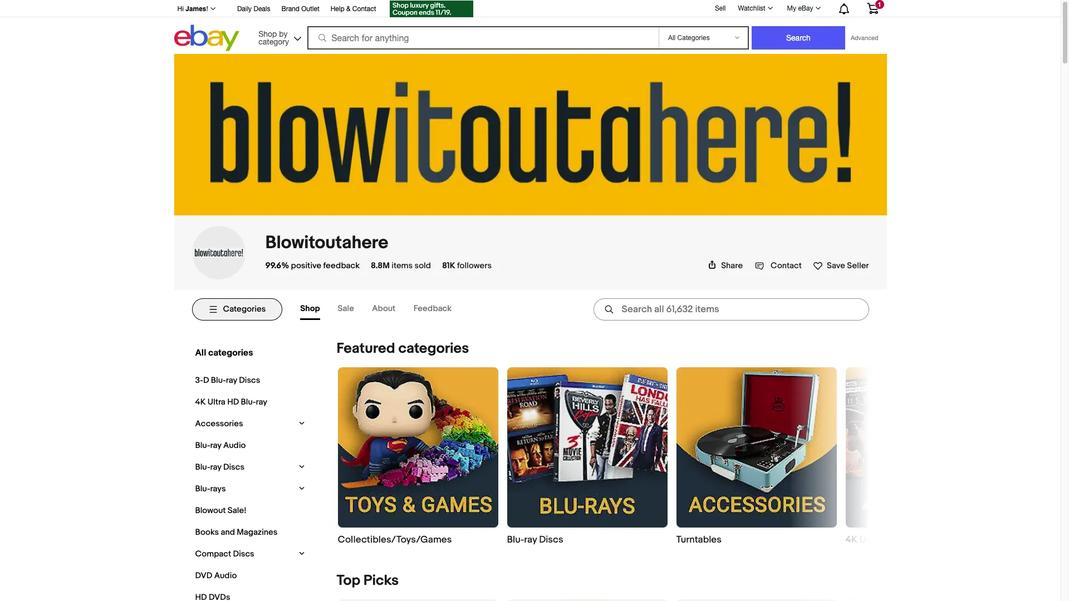 Task type: vqa. For each thing, say whether or not it's contained in the screenshot.
All
yes



Task type: describe. For each thing, give the bounding box(es) containing it.
help & contact
[[331, 5, 376, 13]]

sold
[[415, 261, 431, 271]]

iron maiden - funko pop! rocks: iron maiden- eddie - live after death eddie [new : quick view image
[[524, 600, 650, 602]]

by
[[279, 29, 288, 38]]

all categories
[[195, 347, 253, 359]]

share
[[721, 261, 743, 271]]

get the coupon image
[[390, 1, 473, 17]]

save seller
[[827, 261, 869, 271]]

deals
[[254, 5, 270, 13]]

books
[[195, 527, 219, 538]]

save
[[827, 261, 845, 271]]

collectibles/toys/games
[[338, 535, 452, 546]]

dvd
[[195, 571, 212, 581]]

3-
[[195, 375, 203, 386]]

1 horizontal spatial 4k ultra hd blu-ray
[[846, 535, 928, 546]]

blowout sale! link
[[192, 503, 301, 519]]

watchlist
[[738, 4, 766, 12]]

0 vertical spatial 4k ultra hd blu-ray
[[195, 397, 267, 408]]

books and magazines
[[195, 527, 278, 538]]

categories for all categories
[[208, 347, 253, 359]]

shop by category banner
[[171, 0, 887, 54]]

shop for shop
[[300, 303, 320, 314]]

blowout
[[195, 506, 226, 516]]

blowitoutahere
[[265, 232, 388, 254]]

shop by category button
[[254, 25, 304, 49]]

my ebay
[[787, 4, 813, 12]]

my
[[787, 4, 796, 12]]

1 link
[[860, 0, 885, 16]]

shop for shop by category
[[259, 29, 277, 38]]

hi james !
[[177, 5, 208, 13]]

blu-ray audio
[[195, 441, 246, 451]]

&
[[346, 5, 351, 13]]

1 collectibles/toys/games link from the top
[[338, 368, 498, 546]]

brand outlet link
[[282, 3, 320, 16]]

magazines
[[237, 527, 278, 538]]

top picks
[[337, 572, 399, 590]]

categories
[[223, 304, 266, 315]]

featured
[[337, 340, 395, 358]]

blu- inside 3-d blu-ray discs link
[[211, 375, 226, 386]]

1 horizontal spatial 4k
[[846, 535, 858, 546]]

0 horizontal spatial blu-ray discs
[[195, 462, 245, 473]]

Search all 61,632 items field
[[593, 298, 869, 321]]

and
[[221, 527, 235, 538]]

blu-ray audio link
[[192, 438, 301, 454]]

2 collectibles/toys/games link from the top
[[338, 535, 498, 546]]

Search for anything text field
[[309, 27, 657, 48]]

0 horizontal spatial 4k
[[195, 397, 206, 408]]

blowitoutahere image
[[192, 248, 245, 258]]

followers
[[457, 261, 492, 271]]

none submit inside shop by category banner
[[752, 26, 845, 50]]

categories button
[[192, 298, 283, 321]]

watchlist link
[[732, 2, 778, 15]]

blu-rays
[[195, 484, 226, 495]]

items
[[392, 261, 413, 271]]

0 vertical spatial audio
[[223, 441, 246, 451]]

daily
[[237, 5, 252, 13]]

blowitoutahere link
[[265, 232, 388, 254]]

help & contact link
[[331, 3, 376, 16]]

books and magazines link
[[192, 525, 301, 541]]

help
[[331, 5, 345, 13]]

iron maiden - funko pop! rocks: iron maiden- eddie- nights of the dead eddie [ne : quick view image
[[696, 600, 817, 602]]

3-d blu-ray discs link
[[192, 373, 301, 389]]

1 turntables link from the top
[[676, 368, 837, 546]]

1 horizontal spatial ultra
[[860, 535, 880, 546]]



Task type: locate. For each thing, give the bounding box(es) containing it.
0 vertical spatial contact
[[352, 5, 376, 13]]

tab panel containing featured categories
[[192, 329, 1006, 602]]

contact
[[352, 5, 376, 13], [771, 261, 802, 271]]

all categories link
[[192, 345, 305, 361]]

save seller button
[[813, 258, 869, 271]]

ultra
[[208, 397, 225, 408], [860, 535, 880, 546]]

seller
[[847, 261, 869, 271]]

2 turntables link from the top
[[676, 535, 837, 546]]

0 vertical spatial hd
[[227, 397, 239, 408]]

0 horizontal spatial 4k ultra hd blu-ray
[[195, 397, 267, 408]]

1 vertical spatial 4k
[[846, 535, 858, 546]]

4k ultra hd blu-ray
[[195, 397, 267, 408], [846, 535, 928, 546]]

about
[[372, 303, 396, 314]]

1 horizontal spatial hd
[[882, 535, 896, 546]]

3-d blu-ray discs
[[195, 375, 260, 386]]

4k ultra hd blu-ray link
[[846, 368, 1006, 546], [192, 394, 301, 410], [846, 535, 1006, 546]]

dvd audio link
[[192, 568, 301, 584]]

1 vertical spatial contact
[[771, 261, 802, 271]]

audio down compact discs
[[214, 571, 237, 581]]

daily deals link
[[237, 3, 270, 16]]

blu-
[[211, 375, 226, 386], [241, 397, 256, 408], [195, 441, 210, 451], [195, 462, 210, 473], [195, 484, 210, 495], [507, 535, 524, 546], [898, 535, 915, 546]]

99.6% positive feedback
[[265, 261, 360, 271]]

8.8m items sold
[[371, 261, 431, 271]]

0 horizontal spatial categories
[[208, 347, 253, 359]]

sell
[[715, 4, 726, 12]]

category
[[259, 37, 289, 46]]

contact inside account navigation
[[352, 5, 376, 13]]

categories up "3-d blu-ray discs"
[[208, 347, 253, 359]]

0 horizontal spatial shop
[[259, 29, 277, 38]]

sale
[[338, 303, 354, 314]]

shop by category
[[259, 29, 289, 46]]

blowout sale!
[[195, 506, 247, 516]]

1 vertical spatial 4k ultra hd blu-ray
[[846, 535, 928, 546]]

4k
[[195, 397, 206, 408], [846, 535, 858, 546]]

1 vertical spatial blu-ray discs
[[507, 535, 563, 546]]

8.8m
[[371, 261, 390, 271]]

0 vertical spatial ultra
[[208, 397, 225, 408]]

categories inside 'link'
[[208, 347, 253, 359]]

tab panel
[[192, 329, 1006, 602]]

tab list containing shop
[[300, 299, 470, 320]]

0 horizontal spatial ultra
[[208, 397, 225, 408]]

daily deals
[[237, 5, 270, 13]]

1 vertical spatial hd
[[882, 535, 896, 546]]

ebay
[[798, 4, 813, 12]]

blu- inside blu-ray audio link
[[195, 441, 210, 451]]

compact discs link
[[192, 546, 294, 562]]

0 vertical spatial shop
[[259, 29, 277, 38]]

shop left sale
[[300, 303, 320, 314]]

tab list
[[300, 299, 470, 320]]

81k followers
[[442, 261, 492, 271]]

account navigation
[[171, 0, 887, 19]]

0 vertical spatial blu-ray discs
[[195, 462, 245, 473]]

81k
[[442, 261, 455, 271]]

blu- inside blu-rays link
[[195, 484, 210, 495]]

0 horizontal spatial contact
[[352, 5, 376, 13]]

ray
[[226, 375, 237, 386], [256, 397, 267, 408], [210, 441, 221, 451], [210, 462, 221, 473], [524, 535, 537, 546], [915, 535, 928, 546]]

rays
[[210, 484, 226, 495]]

compact
[[195, 549, 231, 560]]

0 horizontal spatial hd
[[227, 397, 239, 408]]

advanced
[[851, 35, 879, 41]]

featured categories
[[337, 340, 469, 358]]

brand outlet
[[282, 5, 320, 13]]

categories for featured categories
[[398, 340, 469, 358]]

1 horizontal spatial categories
[[398, 340, 469, 358]]

sale!
[[228, 506, 247, 516]]

picks
[[364, 572, 399, 590]]

hi
[[177, 5, 184, 13]]

1 horizontal spatial shop
[[300, 303, 320, 314]]

blu-ray discs
[[195, 462, 245, 473], [507, 535, 563, 546]]

contact link
[[755, 261, 802, 271]]

turntables
[[676, 535, 722, 546]]

contact left save
[[771, 261, 802, 271]]

positive
[[291, 261, 321, 271]]

shop inside "shop by category"
[[259, 29, 277, 38]]

!
[[206, 5, 208, 13]]

d
[[203, 375, 209, 386]]

blu-ray discs link
[[507, 368, 668, 546], [192, 459, 294, 476], [507, 535, 668, 546]]

accessories
[[195, 419, 243, 429]]

my ebay link
[[781, 2, 826, 15]]

audio
[[223, 441, 246, 451], [214, 571, 237, 581]]

1
[[878, 1, 881, 8]]

1 horizontal spatial contact
[[771, 261, 802, 271]]

advanced link
[[845, 27, 884, 49]]

compact discs
[[195, 549, 254, 560]]

0 vertical spatial 4k
[[195, 397, 206, 408]]

brand
[[282, 5, 300, 13]]

dvd audio
[[195, 571, 237, 581]]

categories
[[398, 340, 469, 358], [208, 347, 253, 359]]

categories down feedback
[[398, 340, 469, 358]]

contact right "&" at the left of the page
[[352, 5, 376, 13]]

james
[[186, 5, 206, 13]]

outlet
[[301, 5, 320, 13]]

feedback
[[414, 303, 452, 314]]

feedback
[[323, 261, 360, 271]]

top
[[337, 572, 360, 590]]

blu-rays link
[[192, 481, 294, 497]]

sell link
[[710, 4, 731, 12]]

1 vertical spatial ultra
[[860, 535, 880, 546]]

all
[[195, 347, 206, 359]]

collectibles/toys/games link
[[338, 368, 498, 546], [338, 535, 498, 546]]

hd
[[227, 397, 239, 408], [882, 535, 896, 546]]

shop left by
[[259, 29, 277, 38]]

1 vertical spatial audio
[[214, 571, 237, 581]]

None submit
[[752, 26, 845, 50]]

accessories link
[[192, 416, 294, 432]]

1 horizontal spatial blu-ray discs
[[507, 535, 563, 546]]

audio down accessories link
[[223, 441, 246, 451]]

99.6%
[[265, 261, 289, 271]]

1 vertical spatial shop
[[300, 303, 320, 314]]

share button
[[708, 261, 743, 271]]



